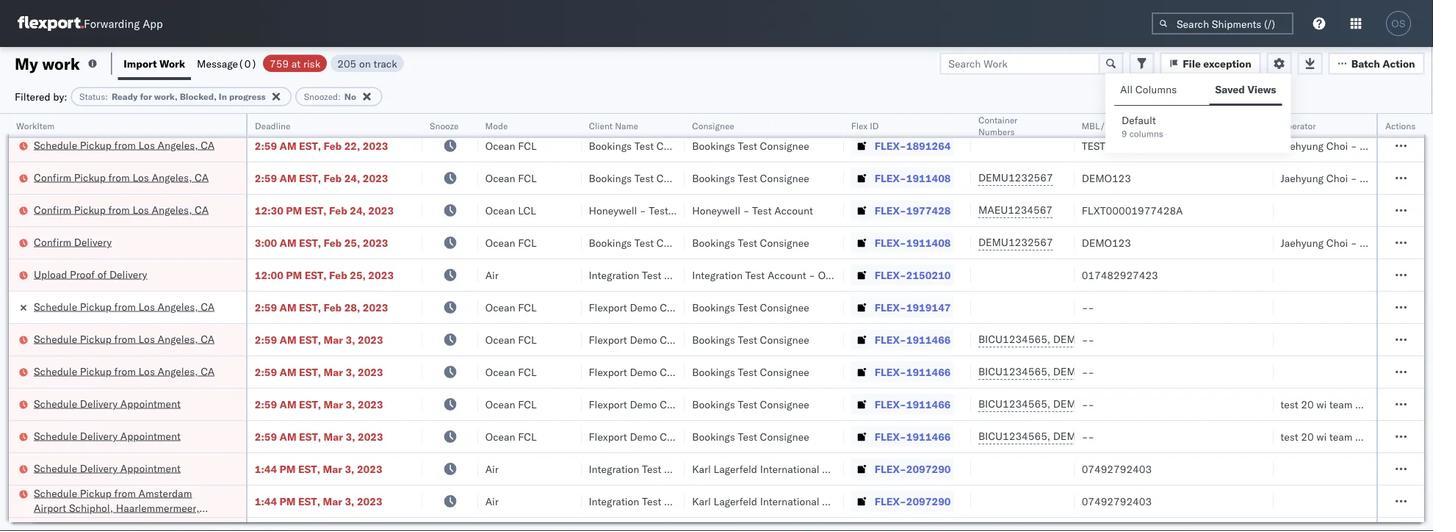 Task type: locate. For each thing, give the bounding box(es) containing it.
consignee
[[692, 120, 735, 131], [657, 139, 706, 152], [760, 139, 809, 152], [657, 172, 706, 184], [760, 172, 809, 184], [657, 236, 706, 249], [760, 236, 809, 249], [660, 301, 709, 314], [760, 301, 809, 314], [660, 333, 709, 346], [760, 333, 809, 346], [660, 366, 709, 378], [760, 366, 809, 378], [660, 398, 709, 411], [760, 398, 809, 411], [660, 430, 709, 443], [760, 430, 809, 443]]

b.v for schedule delivery appointment
[[822, 463, 839, 475]]

ocean lcl for 12:30 pm est, feb 24, 2023
[[485, 204, 536, 217]]

air for schedule delivery appointment
[[485, 463, 499, 475]]

2023 for second the schedule delivery appointment button from the top
[[358, 398, 383, 411]]

2 flexport from the top
[[589, 333, 627, 346]]

schedule for 2nd the schedule delivery appointment button from the bottom
[[34, 429, 77, 442]]

1 air from the top
[[485, 269, 499, 281]]

3 resize handle column header from the left
[[460, 114, 478, 531]]

workitem button
[[9, 117, 231, 132]]

1 horizontal spatial integration
[[692, 269, 743, 281]]

bookings
[[589, 139, 632, 152], [692, 139, 735, 152], [589, 172, 632, 184], [692, 172, 735, 184], [589, 236, 632, 249], [692, 236, 735, 249], [692, 301, 735, 314], [692, 333, 735, 346], [692, 366, 735, 378], [692, 398, 735, 411], [692, 430, 735, 443]]

ocean lcl
[[485, 107, 536, 120], [485, 204, 536, 217]]

1 vertical spatial 1911408
[[907, 236, 951, 249]]

schedule delivery appointment for first the schedule delivery appointment button from the top schedule delivery appointment link
[[34, 106, 181, 119]]

1911408 up the 2150210
[[907, 236, 951, 249]]

1 schedule delivery appointment from the top
[[34, 106, 181, 119]]

1 maeu1234567 from the top
[[979, 107, 1053, 119]]

2023
[[368, 107, 394, 120], [363, 139, 388, 152], [363, 172, 388, 184], [368, 204, 394, 217], [363, 236, 388, 249], [368, 269, 394, 281], [363, 301, 388, 314], [358, 333, 383, 346], [358, 366, 383, 378], [358, 398, 383, 411], [358, 430, 383, 443], [357, 463, 383, 475], [357, 495, 383, 508]]

all columns button
[[1115, 76, 1186, 105]]

1977428 for 10:30 pm est, feb 21, 2023
[[907, 107, 951, 120]]

2023 for 2nd confirm pickup from los angeles, ca button from the top
[[368, 204, 394, 217]]

bicu1234565, demu1232567 for second the schedule delivery appointment button from the top
[[979, 398, 1128, 410]]

feb for 12:30 pm est, feb 24, 2023
[[329, 204, 347, 217]]

feb up the 28,
[[329, 269, 347, 281]]

7 schedule from the top
[[34, 429, 77, 442]]

angeles, for 2nd confirm pickup from los angeles, ca button from the bottom
[[152, 171, 192, 184]]

resize handle column header
[[228, 114, 246, 531], [405, 114, 422, 531], [460, 114, 478, 531], [564, 114, 582, 531], [667, 114, 685, 531], [826, 114, 844, 531], [954, 114, 971, 531], [1057, 114, 1075, 531], [1256, 114, 1274, 531], [1359, 114, 1377, 531], [1407, 114, 1425, 531]]

3 schedule pickup from los angeles, ca link from the top
[[34, 332, 215, 346]]

schedule inside the schedule pickup from amsterdam airport schiphol, haarlemmermeer, netherlands
[[34, 487, 77, 500]]

1 wi from the top
[[1317, 398, 1327, 411]]

0 vertical spatial flex-2097290
[[875, 463, 951, 475]]

4 1911466 from the top
[[907, 430, 951, 443]]

07492792403
[[1082, 463, 1152, 475], [1082, 495, 1152, 508]]

-- for 2nd the schedule delivery appointment button from the bottom
[[1082, 430, 1095, 443]]

1 vertical spatial confirm pickup from los angeles, ca link
[[34, 202, 209, 217]]

1 schedule pickup from los angeles, ca link from the top
[[34, 138, 215, 152]]

angeles, for 2nd schedule pickup from los angeles, ca button from the bottom of the page
[[158, 332, 198, 345]]

2 -- from the top
[[1082, 333, 1095, 346]]

2 20 from the top
[[1301, 430, 1314, 443]]

2 international from the top
[[760, 495, 820, 508]]

0 vertical spatial confirm pickup from los angeles, ca link
[[34, 170, 209, 185]]

1 vertical spatial flex-2097290
[[875, 495, 951, 508]]

flex-1911408 for 3:00 am est, feb 25, 2023
[[875, 236, 951, 249]]

flex-2097290 button
[[851, 459, 954, 479], [851, 459, 954, 479], [851, 491, 954, 512], [851, 491, 954, 512]]

flex-
[[875, 107, 907, 120], [875, 139, 907, 152], [875, 172, 907, 184], [875, 204, 907, 217], [875, 236, 907, 249], [875, 269, 907, 281], [875, 301, 907, 314], [875, 333, 907, 346], [875, 366, 907, 378], [875, 398, 907, 411], [875, 430, 907, 443], [875, 463, 907, 475], [875, 495, 907, 508]]

flex-1911466 for schedule pickup from los angeles, ca link corresponding to 2nd schedule pickup from los angeles, ca button from the bottom of the page
[[875, 333, 951, 346]]

ocean lcl for 10:30 pm est, feb 21, 2023
[[485, 107, 536, 120]]

11 flex- from the top
[[875, 430, 907, 443]]

4 appointment from the top
[[120, 462, 181, 475]]

2 flxt00001977428a from the top
[[1082, 204, 1183, 217]]

2150210
[[907, 269, 951, 281]]

appointment for 2nd the schedule delivery appointment button from the bottom's schedule delivery appointment link
[[120, 429, 181, 442]]

account
[[671, 107, 710, 120], [775, 107, 813, 120], [671, 204, 710, 217], [775, 204, 813, 217], [664, 269, 703, 281], [768, 269, 807, 281]]

0 vertical spatial bleckmann
[[861, 463, 914, 475]]

feb down 12:30 pm est, feb 24, 2023
[[324, 236, 342, 249]]

0 vertical spatial demo123
[[1082, 172, 1132, 184]]

team
[[1330, 398, 1353, 411], [1330, 430, 1353, 443]]

1 vertical spatial lagerfeld
[[714, 495, 758, 508]]

1 vertical spatial international
[[760, 495, 820, 508]]

0 vertical spatial 2097290
[[907, 463, 951, 475]]

1 horizontal spatial on
[[818, 269, 834, 281]]

appointment for schedule delivery appointment link for 4th the schedule delivery appointment button from the top of the page
[[120, 462, 181, 475]]

-- for second the schedule delivery appointment button from the top
[[1082, 398, 1095, 411]]

1 vertical spatial 25,
[[350, 269, 366, 281]]

feb for 3:00 am est, feb 25, 2023
[[324, 236, 342, 249]]

2 1:44 pm est, mar 3, 2023 from the top
[[255, 495, 383, 508]]

0 vertical spatial schedule pickup from los angeles, ca button
[[34, 138, 215, 154]]

schedule pickup from los angeles, ca for 2nd schedule pickup from los angeles, ca button from the bottom of the page
[[34, 332, 215, 345]]

from inside the schedule pickup from amsterdam airport schiphol, haarlemmermeer, netherlands
[[114, 487, 136, 500]]

25, up 12:00 pm est, feb 25, 2023
[[344, 236, 360, 249]]

0 vertical spatial karl lagerfeld international b.v c/o bleckmann
[[692, 463, 914, 475]]

c/o for schedule delivery appointment
[[841, 463, 859, 475]]

delivery for confirm delivery button
[[74, 235, 112, 248]]

flxt00001977428a up 017482927423
[[1082, 204, 1183, 217]]

1 vertical spatial confirm pickup from los angeles, ca button
[[34, 202, 209, 219]]

8 flex- from the top
[[875, 333, 907, 346]]

ocean for schedule pickup from los angeles, ca link corresponding to 2nd schedule pickup from los angeles, ca button from the bottom of the page
[[485, 333, 516, 346]]

0 vertical spatial air
[[485, 269, 499, 281]]

3 schedule delivery appointment button from the top
[[34, 429, 181, 445]]

confirm pickup from los angeles, ca link for 2nd confirm pickup from los angeles, ca button from the top
[[34, 202, 209, 217]]

1 horizontal spatial ag
[[836, 269, 850, 281]]

2 wi from the top
[[1317, 430, 1327, 443]]

1 lcl from the top
[[518, 107, 536, 120]]

3 flexport demo consignee from the top
[[589, 366, 709, 378]]

0 vertical spatial lagerfeld
[[714, 463, 758, 475]]

1 2:59 am est, mar 3, 2023 from the top
[[255, 333, 383, 346]]

test123
[[1082, 139, 1125, 152]]

schedule for first the schedule delivery appointment button from the top
[[34, 106, 77, 119]]

confirm pickup from los angeles, ca down workitem button
[[34, 171, 209, 184]]

0 vertical spatial karl
[[692, 463, 711, 475]]

0 vertical spatial 1:44
[[255, 463, 277, 475]]

2023 for schedule pickup from amsterdam airport schiphol, haarlemmermeer, netherlands button
[[357, 495, 383, 508]]

3 fcl from the top
[[518, 236, 537, 249]]

2 bleckmann from the top
[[861, 495, 914, 508]]

:
[[105, 91, 108, 102], [338, 91, 341, 102]]

from for 3rd schedule pickup from los angeles, ca button from the bottom
[[114, 139, 136, 151]]

7 ocean fcl from the top
[[485, 398, 537, 411]]

2 demo123 from the top
[[1082, 236, 1132, 249]]

1 vertical spatial b.v
[[822, 495, 839, 508]]

0 vertical spatial flex-1977428
[[875, 107, 951, 120]]

confirm pickup from los angeles, ca link for 2nd confirm pickup from los angeles, ca button from the bottom
[[34, 170, 209, 185]]

8 ocean from the top
[[485, 366, 516, 378]]

confirm down workitem
[[34, 171, 71, 184]]

upload proof of delivery
[[34, 268, 147, 281]]

0 vertical spatial team
[[1330, 398, 1353, 411]]

1 vertical spatial 07492792403
[[1082, 495, 1152, 508]]

feb for 12:00 pm est, feb 25, 2023
[[329, 269, 347, 281]]

2 vertical spatial air
[[485, 495, 499, 508]]

schedule pickup from los angeles, ca link for 2nd schedule pickup from los angeles, ca button from the bottom of the page
[[34, 332, 215, 346]]

0 vertical spatial 1977428
[[907, 107, 951, 120]]

flex-1911466 button
[[851, 330, 954, 350], [851, 330, 954, 350], [851, 362, 954, 382], [851, 362, 954, 382], [851, 394, 954, 415], [851, 394, 954, 415], [851, 427, 954, 447], [851, 427, 954, 447]]

schedule delivery appointment button
[[34, 105, 181, 122], [34, 396, 181, 413], [34, 429, 181, 445], [34, 461, 181, 477]]

1977428 down 1891264
[[907, 204, 951, 217]]

flex-1977428 down flex-1891264
[[875, 204, 951, 217]]

1 vertical spatial maeu1234567
[[979, 204, 1053, 216]]

flex-2150210 button
[[851, 265, 954, 285], [851, 265, 954, 285]]

2:59 am est, mar 3, 2023
[[255, 333, 383, 346], [255, 366, 383, 378], [255, 398, 383, 411], [255, 430, 383, 443]]

0 horizontal spatial numbers
[[979, 126, 1015, 137]]

2 bicu1234565, from the top
[[979, 365, 1051, 378]]

schedule for 4th the schedule delivery appointment button from the top of the page
[[34, 462, 77, 475]]

2023 for 3rd schedule pickup from los angeles, ca button from the bottom
[[363, 139, 388, 152]]

1 appointment from the top
[[120, 106, 181, 119]]

1:44 pm est, mar 3, 2023 for schedule delivery appointment
[[255, 463, 383, 475]]

24, up 3:00 am est, feb 25, 2023
[[350, 204, 366, 217]]

1 vertical spatial 20
[[1301, 430, 1314, 443]]

forwarding app
[[84, 17, 163, 30]]

28,
[[344, 301, 360, 314]]

1 2097290 from the top
[[907, 463, 951, 475]]

bleckmann for schedule pickup from amsterdam airport schiphol, haarlemmermeer, netherlands
[[861, 495, 914, 508]]

1 vertical spatial wi
[[1317, 430, 1327, 443]]

lagerfeld
[[714, 463, 758, 475], [714, 495, 758, 508]]

no
[[344, 91, 356, 102]]

1 confirm pickup from los angeles, ca link from the top
[[34, 170, 209, 185]]

10 ocean from the top
[[485, 430, 516, 443]]

1 vertical spatial schedule pickup from los angeles, ca button
[[34, 332, 215, 348]]

1 vertical spatial confirm pickup from los angeles, ca
[[34, 203, 209, 216]]

los for 2nd confirm pickup from los angeles, ca button from the top
[[133, 203, 149, 216]]

assignment for 2nd the schedule delivery appointment button from the bottom's schedule delivery appointment link
[[1356, 430, 1409, 443]]

1 demo from the top
[[630, 301, 657, 314]]

batch action
[[1352, 57, 1415, 70]]

flex-1891264
[[875, 139, 951, 152]]

07492792403 for schedule delivery appointment
[[1082, 463, 1152, 475]]

2 karl from the top
[[692, 495, 711, 508]]

ca for 3rd schedule pickup from los angeles, ca button from the bottom
[[201, 139, 215, 151]]

1 confirm from the top
[[34, 171, 71, 184]]

delivery
[[80, 106, 118, 119], [74, 235, 112, 248], [109, 268, 147, 281], [80, 397, 118, 410], [80, 429, 118, 442], [80, 462, 118, 475]]

2 air from the top
[[485, 463, 499, 475]]

confirm for 2:59 am est, feb 24, 2023
[[34, 171, 71, 184]]

1891264
[[907, 139, 951, 152]]

demo for 2nd schedule pickup from los angeles, ca button from the bottom of the page
[[630, 333, 657, 346]]

schedule delivery appointment link for 4th the schedule delivery appointment button from the top of the page
[[34, 461, 181, 476]]

confirm delivery button
[[34, 235, 112, 251]]

12:00
[[255, 269, 283, 281]]

client name button
[[582, 117, 670, 132]]

flex-1977428 up flex-1891264
[[875, 107, 951, 120]]

ag
[[733, 269, 747, 281], [836, 269, 850, 281]]

2 assignment from the top
[[1356, 430, 1409, 443]]

netherlands
[[34, 516, 91, 529]]

confirm pickup from los angeles, ca link up confirm delivery
[[34, 202, 209, 217]]

1977428 up 1891264
[[907, 107, 951, 120]]

demo123 down the test123
[[1082, 172, 1132, 184]]

2:59 for schedule delivery appointment link for second the schedule delivery appointment button from the top
[[255, 398, 277, 411]]

schedule pickup from amsterdam airport schiphol, haarlemmermeer, netherlands button
[[34, 486, 227, 529]]

1 schedule delivery appointment link from the top
[[34, 105, 181, 120]]

2 c/o from the top
[[841, 495, 859, 508]]

1977428
[[907, 107, 951, 120], [907, 204, 951, 217]]

schedule pickup from los angeles, ca for 3rd schedule pickup from los angeles, ca button from the bottom
[[34, 139, 215, 151]]

1 lagerfeld from the top
[[714, 463, 758, 475]]

feb left 22,
[[324, 139, 342, 152]]

flex-1911408 down flex-1891264
[[875, 172, 951, 184]]

1 demo123 from the top
[[1082, 172, 1132, 184]]

maeu1234567 for 12:30 pm est, feb 24, 2023
[[979, 204, 1053, 216]]

1 b.v from the top
[[822, 463, 839, 475]]

2 schedule delivery appointment from the top
[[34, 397, 181, 410]]

4 ocean from the top
[[485, 204, 516, 217]]

7 ocean from the top
[[485, 333, 516, 346]]

flex-2097290
[[875, 463, 951, 475], [875, 495, 951, 508]]

ca for 2nd confirm pickup from los angeles, ca button from the bottom
[[195, 171, 209, 184]]

1 horizontal spatial numbers
[[1135, 120, 1172, 131]]

forwarding
[[84, 17, 140, 30]]

flex id
[[851, 120, 879, 131]]

0 horizontal spatial integration
[[589, 269, 640, 281]]

2 flex-1911466 from the top
[[875, 366, 951, 378]]

0 vertical spatial assignment
[[1356, 398, 1409, 411]]

confirm delivery
[[34, 235, 112, 248]]

feb down 2:59 am est, feb 24, 2023
[[329, 204, 347, 217]]

1 vertical spatial test 20 wi team assignment
[[1281, 430, 1409, 443]]

2:59 am est, mar 3, 2023 for 2nd schedule pickup from los angeles, ca button from the bottom of the page
[[255, 333, 383, 346]]

resize handle column header for consignee button
[[826, 114, 844, 531]]

numbers
[[1135, 120, 1172, 131], [979, 126, 1015, 137]]

2 flex-2097290 from the top
[[875, 495, 951, 508]]

forwarding app link
[[18, 16, 163, 31]]

4 bicu1234565, demu1232567 from the top
[[979, 430, 1128, 443]]

0 vertical spatial 1:44 pm est, mar 3, 2023
[[255, 463, 383, 475]]

flexport demo consignee for 2nd schedule pickup from los angeles, ca button from the bottom of the page
[[589, 333, 709, 346]]

0 vertical spatial 24,
[[344, 172, 360, 184]]

0 vertical spatial c/o
[[841, 463, 859, 475]]

feb up 12:30 pm est, feb 24, 2023
[[324, 172, 342, 184]]

bicu1234565, demu1232567 for first schedule pickup from los angeles, ca button from the bottom of the page
[[979, 365, 1128, 378]]

4 schedule from the top
[[34, 332, 77, 345]]

4 schedule delivery appointment from the top
[[34, 462, 181, 475]]

bleckmann
[[861, 463, 914, 475], [861, 495, 914, 508]]

demo123
[[1082, 172, 1132, 184], [1082, 236, 1132, 249]]

all
[[1120, 83, 1133, 96]]

1 test from the top
[[1281, 398, 1299, 411]]

flex-1911408 button
[[851, 168, 954, 188], [851, 168, 954, 188], [851, 233, 954, 253], [851, 233, 954, 253]]

flxt00001977428a up the mbl/mawb numbers
[[1082, 107, 1183, 120]]

status : ready for work, blocked, in progress
[[79, 91, 266, 102]]

schedule
[[34, 106, 77, 119], [34, 139, 77, 151], [34, 300, 77, 313], [34, 332, 77, 345], [34, 365, 77, 378], [34, 397, 77, 410], [34, 429, 77, 442], [34, 462, 77, 475], [34, 487, 77, 500]]

1 karl from the top
[[692, 463, 711, 475]]

demu1232567 for 2nd schedule pickup from los angeles, ca button from the bottom of the page
[[1053, 333, 1128, 346]]

0 vertical spatial flex-1911408
[[875, 172, 951, 184]]

25, for 3:00 am est, feb 25, 2023
[[344, 236, 360, 249]]

1 vertical spatial flex-1977428
[[875, 204, 951, 217]]

1 vertical spatial 1977428
[[907, 204, 951, 217]]

international for schedule pickup from amsterdam airport schiphol, haarlemmermeer, netherlands
[[760, 495, 820, 508]]

confirm pickup from los angeles, ca for confirm pickup from los angeles, ca link associated with 2nd confirm pickup from los angeles, ca button from the bottom
[[34, 171, 209, 184]]

1 vertical spatial flex-1911408
[[875, 236, 951, 249]]

9
[[1122, 128, 1127, 139]]

mbl/mawb numbers
[[1082, 120, 1172, 131]]

1 vertical spatial c/o
[[841, 495, 859, 508]]

confirm pickup from los angeles, ca button down workitem button
[[34, 170, 209, 186]]

confirm pickup from los angeles, ca link down workitem button
[[34, 170, 209, 185]]

6 schedule from the top
[[34, 397, 77, 410]]

test
[[1281, 398, 1299, 411], [1281, 430, 1299, 443]]

demo123 up 017482927423
[[1082, 236, 1132, 249]]

1911466 for 2nd the schedule delivery appointment button from the bottom's schedule delivery appointment link
[[907, 430, 951, 443]]

demo for 2nd the schedule delivery appointment button from the bottom
[[630, 430, 657, 443]]

schedule pickup from los angeles, ca link
[[34, 138, 215, 152], [34, 299, 215, 314], [34, 332, 215, 346], [34, 364, 215, 379]]

1 vertical spatial air
[[485, 463, 499, 475]]

2 vertical spatial schedule pickup from los angeles, ca button
[[34, 364, 215, 380]]

2 confirm pickup from los angeles, ca button from the top
[[34, 202, 209, 219]]

batch action button
[[1329, 53, 1425, 75]]

work
[[42, 53, 80, 73]]

karl for schedule delivery appointment
[[692, 463, 711, 475]]

759
[[270, 57, 289, 70]]

flex-2150210
[[875, 269, 951, 281]]

ready
[[112, 91, 138, 102]]

20
[[1301, 398, 1314, 411], [1301, 430, 1314, 443]]

maeu1234567
[[979, 107, 1053, 119], [979, 204, 1053, 216]]

1 vertical spatial 2097290
[[907, 495, 951, 508]]

bleckmann for schedule delivery appointment
[[861, 463, 914, 475]]

2:59 am est, feb 28, 2023
[[255, 301, 388, 314]]

flex-1911466 for schedule delivery appointment link for second the schedule delivery appointment button from the top
[[875, 398, 951, 411]]

angeles,
[[158, 139, 198, 151], [152, 171, 192, 184], [152, 203, 192, 216], [158, 300, 198, 313], [158, 332, 198, 345], [158, 365, 198, 378]]

: left no
[[338, 91, 341, 102]]

name
[[615, 120, 638, 131]]

1 vertical spatial test
[[1281, 430, 1299, 443]]

demu1232567 for first schedule pickup from los angeles, ca button from the bottom of the page
[[1053, 365, 1128, 378]]

0 vertical spatial 20
[[1301, 398, 1314, 411]]

2 test from the top
[[1281, 430, 1299, 443]]

2 flex-1911408 from the top
[[875, 236, 951, 249]]

feb for 2:59 am est, feb 24, 2023
[[324, 172, 342, 184]]

1:44 for schedule pickup from amsterdam airport schiphol, haarlemmermeer, netherlands
[[255, 495, 277, 508]]

ocean fcl
[[485, 139, 537, 152], [485, 172, 537, 184], [485, 236, 537, 249], [485, 301, 537, 314], [485, 333, 537, 346], [485, 366, 537, 378], [485, 398, 537, 411], [485, 430, 537, 443]]

demu1232567
[[979, 171, 1053, 184], [979, 236, 1053, 249], [1053, 333, 1128, 346], [1053, 365, 1128, 378], [1053, 398, 1128, 410], [1053, 430, 1128, 443]]

10:30
[[255, 107, 283, 120]]

3 2:59 from the top
[[255, 301, 277, 314]]

feb for 10:30 pm est, feb 21, 2023
[[329, 107, 347, 120]]

1 vertical spatial demo123
[[1082, 236, 1132, 249]]

my
[[15, 53, 38, 73]]

2 vertical spatial confirm
[[34, 235, 71, 248]]

integration test account - on ag
[[589, 269, 747, 281], [692, 269, 850, 281]]

1 vertical spatial 1:44
[[255, 495, 277, 508]]

1 vertical spatial bleckmann
[[861, 495, 914, 508]]

0 vertical spatial wi
[[1317, 398, 1327, 411]]

c/o for schedule pickup from amsterdam airport schiphol, haarlemmermeer, netherlands
[[841, 495, 859, 508]]

1 confirm pickup from los angeles, ca from the top
[[34, 171, 209, 184]]

work
[[160, 57, 185, 70]]

1 flex-1911408 from the top
[[875, 172, 951, 184]]

schedule pickup from amsterdam airport schiphol, haarlemmermeer, netherlands link
[[34, 486, 227, 529]]

1 vertical spatial flxt00001977428a
[[1082, 204, 1183, 217]]

mar for second the schedule delivery appointment button from the top
[[324, 398, 343, 411]]

lagerfeld for schedule delivery appointment
[[714, 463, 758, 475]]

confirm pickup from los angeles, ca up confirm delivery
[[34, 203, 209, 216]]

2 bicu1234565, demu1232567 from the top
[[979, 365, 1128, 378]]

4 resize handle column header from the left
[[564, 114, 582, 531]]

bicu1234565, demu1232567 for 2nd schedule pickup from los angeles, ca button from the bottom of the page
[[979, 333, 1128, 346]]

numbers inside button
[[1135, 120, 1172, 131]]

1 vertical spatial lcl
[[518, 204, 536, 217]]

1 vertical spatial karl
[[692, 495, 711, 508]]

feb down snoozed : no
[[329, 107, 347, 120]]

0 vertical spatial flxt00001977428a
[[1082, 107, 1183, 120]]

flxt00001977428a for 10:30 pm est, feb 21, 2023
[[1082, 107, 1183, 120]]

1 ocean fcl from the top
[[485, 139, 537, 152]]

schedule pickup from los angeles, ca button
[[34, 138, 215, 154], [34, 332, 215, 348], [34, 364, 215, 380]]

0 horizontal spatial :
[[105, 91, 108, 102]]

8 resize handle column header from the left
[[1057, 114, 1075, 531]]

c/o
[[841, 463, 859, 475], [841, 495, 859, 508]]

1 vertical spatial confirm
[[34, 203, 71, 216]]

7 resize handle column header from the left
[[954, 114, 971, 531]]

demo123 for 3:00 am est, feb 25, 2023
[[1082, 236, 1132, 249]]

2 confirm pickup from los angeles, ca link from the top
[[34, 202, 209, 217]]

8 am from the top
[[280, 430, 297, 443]]

9 schedule from the top
[[34, 487, 77, 500]]

ca for 2nd schedule pickup from los angeles, ca button from the bottom of the page
[[201, 332, 215, 345]]

schiphol,
[[69, 501, 113, 514]]

6 resize handle column header from the left
[[826, 114, 844, 531]]

confirm up confirm delivery
[[34, 203, 71, 216]]

at
[[292, 57, 301, 70]]

ocean for schedule pickup from los angeles, ca link for first schedule pickup from los angeles, ca button from the bottom of the page
[[485, 366, 516, 378]]

0 vertical spatial confirm
[[34, 171, 71, 184]]

3 -- from the top
[[1082, 366, 1095, 378]]

0 vertical spatial lcl
[[518, 107, 536, 120]]

24, down 22,
[[344, 172, 360, 184]]

feb
[[329, 107, 347, 120], [324, 139, 342, 152], [324, 172, 342, 184], [329, 204, 347, 217], [324, 236, 342, 249], [329, 269, 347, 281], [324, 301, 342, 314]]

pm for schedule delivery appointment link for 4th the schedule delivery appointment button from the top of the page
[[280, 463, 296, 475]]

0 vertical spatial maeu1234567
[[979, 107, 1053, 119]]

1 horizontal spatial :
[[338, 91, 341, 102]]

1 vertical spatial karl lagerfeld international b.v c/o bleckmann
[[692, 495, 914, 508]]

2 schedule from the top
[[34, 139, 77, 151]]

0 vertical spatial international
[[760, 463, 820, 475]]

flex-1911408 up flex-2150210
[[875, 236, 951, 249]]

25, up the 28,
[[350, 269, 366, 281]]

0 vertical spatial b.v
[[822, 463, 839, 475]]

schedule pickup from amsterdam airport schiphol, haarlemmermeer, netherlands
[[34, 487, 199, 529]]

1 vertical spatial 1:44 pm est, mar 3, 2023
[[255, 495, 383, 508]]

0 vertical spatial test 20 wi team assignment
[[1281, 398, 1409, 411]]

confirm
[[34, 171, 71, 184], [34, 203, 71, 216], [34, 235, 71, 248]]

confirm up upload
[[34, 235, 71, 248]]

1 vertical spatial ocean lcl
[[485, 204, 536, 217]]

flexport for 2nd schedule pickup from los angeles, ca button from the bottom of the page
[[589, 333, 627, 346]]

bicu1234565, for first schedule pickup from los angeles, ca button from the bottom of the page
[[979, 365, 1051, 378]]

0 vertical spatial confirm pickup from los angeles, ca button
[[34, 170, 209, 186]]

1 team from the top
[[1330, 398, 1353, 411]]

flex-1911408 for 2:59 am est, feb 24, 2023
[[875, 172, 951, 184]]

4 demo from the top
[[630, 398, 657, 411]]

2 ocean lcl from the top
[[485, 204, 536, 217]]

feb left the 28,
[[324, 301, 342, 314]]

0 vertical spatial 07492792403
[[1082, 463, 1152, 475]]

resize handle column header for 'container numbers' button
[[1057, 114, 1075, 531]]

9 resize handle column header from the left
[[1256, 114, 1274, 531]]

1 bleckmann from the top
[[861, 463, 914, 475]]

resize handle column header for mbl/mawb numbers button
[[1256, 114, 1274, 531]]

0 vertical spatial ocean lcl
[[485, 107, 536, 120]]

2:59 am est, mar 3, 2023 for 2nd the schedule delivery appointment button from the bottom
[[255, 430, 383, 443]]

flexport demo consignee for 2nd the schedule delivery appointment button from the bottom
[[589, 430, 709, 443]]

fcl
[[518, 139, 537, 152], [518, 172, 537, 184], [518, 236, 537, 249], [518, 301, 537, 314], [518, 333, 537, 346], [518, 366, 537, 378], [518, 398, 537, 411], [518, 430, 537, 443]]

0 vertical spatial 25,
[[344, 236, 360, 249]]

5 flexport from the top
[[589, 430, 627, 443]]

2 b.v from the top
[[822, 495, 839, 508]]

: left ready
[[105, 91, 108, 102]]

3 schedule delivery appointment from the top
[[34, 429, 181, 442]]

1911408 down 1891264
[[907, 172, 951, 184]]

0 horizontal spatial ag
[[733, 269, 747, 281]]

1:44 pm est, mar 3, 2023 for schedule pickup from amsterdam airport schiphol, haarlemmermeer, netherlands
[[255, 495, 383, 508]]

1 ocean lcl from the top
[[485, 107, 536, 120]]

2 flexport demo consignee from the top
[[589, 333, 709, 346]]

4 -- from the top
[[1082, 398, 1095, 411]]

0 vertical spatial 1911408
[[907, 172, 951, 184]]

4 schedule pickup from los angeles, ca link from the top
[[34, 364, 215, 379]]

risk
[[303, 57, 321, 70]]

bicu1234565, demu1232567 for 2nd the schedule delivery appointment button from the bottom
[[979, 430, 1128, 443]]

1 1911408 from the top
[[907, 172, 951, 184]]

0 vertical spatial test
[[1281, 398, 1299, 411]]

numbers inside container numbers
[[979, 126, 1015, 137]]

0 horizontal spatial on
[[715, 269, 730, 281]]

karl lagerfeld international b.v c/o bleckmann
[[692, 463, 914, 475], [692, 495, 914, 508]]

snoozed : no
[[304, 91, 356, 102]]

bicu1234565, demu1232567
[[979, 333, 1128, 346], [979, 365, 1128, 378], [979, 398, 1128, 410], [979, 430, 1128, 443]]

1 vertical spatial team
[[1330, 430, 1353, 443]]

from for 2nd confirm pickup from los angeles, ca button from the bottom
[[108, 171, 130, 184]]

2 1977428 from the top
[[907, 204, 951, 217]]

1 vertical spatial assignment
[[1356, 430, 1409, 443]]

2 confirm pickup from los angeles, ca from the top
[[34, 203, 209, 216]]

import work
[[124, 57, 185, 70]]

bookings test consignee
[[589, 139, 706, 152], [692, 139, 809, 152], [589, 172, 706, 184], [692, 172, 809, 184], [589, 236, 706, 249], [692, 236, 809, 249], [692, 301, 809, 314], [692, 333, 809, 346], [692, 366, 809, 378], [692, 398, 809, 411], [692, 430, 809, 443]]

1 vertical spatial 24,
[[350, 204, 366, 217]]

0 vertical spatial confirm pickup from los angeles, ca
[[34, 171, 209, 184]]

numbers for container numbers
[[979, 126, 1015, 137]]

confirm pickup from los angeles, ca button up confirm delivery
[[34, 202, 209, 219]]

confirm pickup from los angeles, ca button
[[34, 170, 209, 186], [34, 202, 209, 219]]



Task type: describe. For each thing, give the bounding box(es) containing it.
1911408 for 3:00 am est, feb 25, 2023
[[907, 236, 951, 249]]

1911466 for schedule delivery appointment link for second the schedule delivery appointment button from the top
[[907, 398, 951, 411]]

4 flex- from the top
[[875, 204, 907, 217]]

3 schedule pickup from los angeles, ca button from the top
[[34, 364, 215, 380]]

angeles, for first schedule pickup from los angeles, ca button from the bottom of the page
[[158, 365, 198, 378]]

blocked,
[[180, 91, 217, 102]]

5 am from the top
[[280, 333, 297, 346]]

los for 2nd confirm pickup from los angeles, ca button from the bottom
[[133, 171, 149, 184]]

saved views
[[1216, 83, 1277, 96]]

schedule for schedule pickup from amsterdam airport schiphol, haarlemmermeer, netherlands button
[[34, 487, 77, 500]]

4 ocean fcl from the top
[[485, 301, 537, 314]]

batch
[[1352, 57, 1381, 70]]

2:59 for schedule pickup from los angeles, ca link corresponding to 2nd schedule pickup from los angeles, ca button from the bottom of the page
[[255, 333, 277, 346]]

confirm delivery link
[[34, 235, 112, 249]]

flex-1911466 for 2nd the schedule delivery appointment button from the bottom's schedule delivery appointment link
[[875, 430, 951, 443]]

file exception
[[1183, 57, 1252, 70]]

3 ocean fcl from the top
[[485, 236, 537, 249]]

track
[[374, 57, 397, 70]]

1911466 for schedule pickup from los angeles, ca link corresponding to 2nd schedule pickup from los angeles, ca button from the bottom of the page
[[907, 333, 951, 346]]

flexport for first schedule pickup from los angeles, ca button from the bottom of the page
[[589, 366, 627, 378]]

4 am from the top
[[280, 301, 297, 314]]

consignee inside button
[[692, 120, 735, 131]]

3 am from the top
[[280, 236, 297, 249]]

default 9 columns
[[1122, 114, 1164, 139]]

delivery for 2nd the schedule delivery appointment button from the bottom
[[80, 429, 118, 442]]

2 am from the top
[[280, 172, 297, 184]]

2 schedule pickup from los angeles, ca button from the top
[[34, 332, 215, 348]]

haarlemmermeer,
[[116, 501, 199, 514]]

3 flex- from the top
[[875, 172, 907, 184]]

pickup inside the schedule pickup from amsterdam airport schiphol, haarlemmermeer, netherlands
[[80, 487, 112, 500]]

8 fcl from the top
[[518, 430, 537, 443]]

lcl for 10:30 pm est, feb 21, 2023
[[518, 107, 536, 120]]

international for schedule delivery appointment
[[760, 463, 820, 475]]

5 ocean fcl from the top
[[485, 333, 537, 346]]

2023 for first the schedule delivery appointment button from the top
[[368, 107, 394, 120]]

angeles, for 2nd confirm pickup from los angeles, ca button from the top
[[152, 203, 192, 216]]

by:
[[53, 90, 67, 103]]

2:59 for 2nd the schedule delivery appointment button from the bottom's schedule delivery appointment link
[[255, 430, 277, 443]]

flex id button
[[844, 117, 957, 132]]

2:59 am est, feb 22, 2023
[[255, 139, 388, 152]]

delivery for second the schedule delivery appointment button from the top
[[80, 397, 118, 410]]

demu1232567 for 2nd the schedule delivery appointment button from the bottom
[[1053, 430, 1128, 443]]

message (0)
[[197, 57, 257, 70]]

app
[[143, 17, 163, 30]]

demo for first schedule pickup from los angeles, ca button from the bottom of the page
[[630, 366, 657, 378]]

container numbers
[[979, 114, 1018, 137]]

id
[[870, 120, 879, 131]]

from for 2nd schedule pickup from los angeles, ca button from the bottom of the page
[[114, 332, 136, 345]]

upload proof of delivery button
[[34, 267, 147, 283]]

flex-1977428 for 12:30 pm est, feb 24, 2023
[[875, 204, 951, 217]]

saved views button
[[1210, 76, 1282, 105]]

consignee button
[[685, 117, 829, 132]]

24, for 12:30 pm est, feb 24, 2023
[[350, 204, 366, 217]]

numbers for mbl/mawb numbers
[[1135, 120, 1172, 131]]

25, for 12:00 pm est, feb 25, 2023
[[350, 269, 366, 281]]

mbl/mawb
[[1082, 120, 1133, 131]]

work,
[[154, 91, 178, 102]]

team for second the schedule delivery appointment button from the top
[[1330, 398, 1353, 411]]

1 integration test account - on ag from the left
[[589, 269, 747, 281]]

mar for 4th the schedule delivery appointment button from the top of the page
[[323, 463, 342, 475]]

3:00
[[255, 236, 277, 249]]

2 on from the left
[[818, 269, 834, 281]]

1911408 for 2:59 am est, feb 24, 2023
[[907, 172, 951, 184]]

12 flex- from the top
[[875, 463, 907, 475]]

resize handle column header for flex id button
[[954, 114, 971, 531]]

2 confirm from the top
[[34, 203, 71, 216]]

2:59 for schedule pickup from los angeles, ca link for first schedule pickup from los angeles, ca button from the bottom of the page
[[255, 366, 277, 378]]

default
[[1122, 114, 1156, 127]]

2 schedule delivery appointment button from the top
[[34, 396, 181, 413]]

upload proof of delivery link
[[34, 267, 147, 282]]

6 ocean fcl from the top
[[485, 366, 537, 378]]

deadline button
[[247, 117, 408, 132]]

3 ocean from the top
[[485, 172, 516, 184]]

6 am from the top
[[280, 366, 297, 378]]

2 ag from the left
[[836, 269, 850, 281]]

mar for 2nd the schedule delivery appointment button from the bottom
[[324, 430, 343, 443]]

import work button
[[118, 47, 191, 80]]

from for schedule pickup from amsterdam airport schiphol, haarlemmermeer, netherlands button
[[114, 487, 136, 500]]

views
[[1248, 83, 1277, 96]]

b.v for schedule pickup from amsterdam airport schiphol, haarlemmermeer, netherlands
[[822, 495, 839, 508]]

file
[[1183, 57, 1201, 70]]

appointment for first the schedule delivery appointment button from the top schedule delivery appointment link
[[120, 106, 181, 119]]

(0)
[[238, 57, 257, 70]]

1 flexport demo consignee from the top
[[589, 301, 709, 314]]

snooze
[[430, 120, 459, 131]]

ocean for 3rd schedule pickup from los angeles, ca button from the bottom schedule pickup from los angeles, ca link
[[485, 139, 516, 152]]

action
[[1383, 57, 1415, 70]]

6 fcl from the top
[[518, 366, 537, 378]]

airport
[[34, 501, 66, 514]]

6 flex- from the top
[[875, 269, 907, 281]]

bicu1234565, for second the schedule delivery appointment button from the top
[[979, 398, 1051, 410]]

Search Work text field
[[940, 53, 1100, 75]]

confirm pickup from los angeles, ca for confirm pickup from los angeles, ca link related to 2nd confirm pickup from los angeles, ca button from the top
[[34, 203, 209, 216]]

schedule pickup from los angeles, ca link for first schedule pickup from los angeles, ca button from the bottom of the page
[[34, 364, 215, 379]]

all columns
[[1120, 83, 1177, 96]]

6 ocean from the top
[[485, 301, 516, 314]]

workitem
[[16, 120, 55, 131]]

2 fcl from the top
[[518, 172, 537, 184]]

progress
[[229, 91, 266, 102]]

amsterdam
[[138, 487, 192, 500]]

flexport demo consignee for second the schedule delivery appointment button from the top
[[589, 398, 709, 411]]

1 on from the left
[[715, 269, 730, 281]]

4 schedule delivery appointment button from the top
[[34, 461, 181, 477]]

-- for 2nd schedule pickup from los angeles, ca button from the bottom of the page
[[1082, 333, 1095, 346]]

ca for 2nd confirm pickup from los angeles, ca button from the top
[[195, 203, 209, 216]]

container
[[979, 114, 1018, 125]]

client name
[[589, 120, 638, 131]]

confirm for 3:00 am est, feb 25, 2023
[[34, 235, 71, 248]]

flexport for second the schedule delivery appointment button from the top
[[589, 398, 627, 411]]

1 confirm pickup from los angeles, ca button from the top
[[34, 170, 209, 186]]

2 schedule pickup from los angeles, ca from the top
[[34, 300, 215, 313]]

205 on track
[[337, 57, 397, 70]]

test for schedule delivery appointment link for second the schedule delivery appointment button from the top
[[1281, 398, 1299, 411]]

13 flex- from the top
[[875, 495, 907, 508]]

1 am from the top
[[280, 139, 297, 152]]

flexport. image
[[18, 16, 84, 31]]

my work
[[15, 53, 80, 73]]

actions
[[1386, 120, 1416, 131]]

container numbers button
[[971, 111, 1060, 137]]

snoozed
[[304, 91, 338, 102]]

10 flex- from the top
[[875, 398, 907, 411]]

Search Shipments (/) text field
[[1152, 12, 1294, 35]]

ocean for first the schedule delivery appointment button from the top schedule delivery appointment link
[[485, 107, 516, 120]]

1 integration from the left
[[589, 269, 640, 281]]

1 schedule pickup from los angeles, ca button from the top
[[34, 138, 215, 154]]

07492792403 for schedule pickup from amsterdam airport schiphol, haarlemmermeer, netherlands
[[1082, 495, 1152, 508]]

angeles, for 3rd schedule pickup from los angeles, ca button from the bottom
[[158, 139, 198, 151]]

10:30 pm est, feb 21, 2023
[[255, 107, 394, 120]]

mode
[[485, 120, 508, 131]]

7 flex- from the top
[[875, 301, 907, 314]]

os
[[1392, 18, 1406, 29]]

2 flex- from the top
[[875, 139, 907, 152]]

11 resize handle column header from the left
[[1407, 114, 1425, 531]]

1977428 for 12:30 pm est, feb 24, 2023
[[907, 204, 951, 217]]

2 integration test account - on ag from the left
[[692, 269, 850, 281]]

2:59 am est, mar 3, 2023 for first schedule pickup from los angeles, ca button from the bottom of the page
[[255, 366, 383, 378]]

exception
[[1204, 57, 1252, 70]]

2 ocean fcl from the top
[[485, 172, 537, 184]]

columns
[[1136, 83, 1177, 96]]

feb for 2:59 am est, feb 28, 2023
[[324, 301, 342, 314]]

22,
[[344, 139, 360, 152]]

017482927423
[[1082, 269, 1159, 281]]

schedule delivery appointment for schedule delivery appointment link for 4th the schedule delivery appointment button from the top of the page
[[34, 462, 181, 475]]

10 resize handle column header from the left
[[1359, 114, 1377, 531]]

pm for confirm pickup from los angeles, ca link related to 2nd confirm pickup from los angeles, ca button from the top
[[286, 204, 302, 217]]

on
[[359, 57, 371, 70]]

5 ocean from the top
[[485, 236, 516, 249]]

1 flex- from the top
[[875, 107, 907, 120]]

5 flex- from the top
[[875, 236, 907, 249]]

9 flex- from the top
[[875, 366, 907, 378]]

2097290 for schedule pickup from amsterdam airport schiphol, haarlemmermeer, netherlands
[[907, 495, 951, 508]]

2:59 am est, mar 3, 2023 for second the schedule delivery appointment button from the top
[[255, 398, 383, 411]]

for
[[140, 91, 152, 102]]

flex-1911466 for schedule pickup from los angeles, ca link for first schedule pickup from los angeles, ca button from the bottom of the page
[[875, 366, 951, 378]]

2023 for 2nd the schedule delivery appointment button from the bottom
[[358, 430, 383, 443]]

resize handle column header for mode button
[[564, 114, 582, 531]]

los for 2nd schedule pickup from los angeles, ca button from the bottom of the page
[[138, 332, 155, 345]]

demo for second the schedule delivery appointment button from the top
[[630, 398, 657, 411]]

3 schedule from the top
[[34, 300, 77, 313]]

1 flexport from the top
[[589, 301, 627, 314]]

mbl/mawb numbers button
[[1075, 117, 1259, 132]]

pm for first the schedule delivery appointment button from the top schedule delivery appointment link
[[286, 107, 302, 120]]

message
[[197, 57, 238, 70]]

in
[[219, 91, 227, 102]]

delivery for 4th the schedule delivery appointment button from the top of the page
[[80, 462, 118, 475]]

deadline
[[255, 120, 290, 131]]

2 test 20 wi team assignment from the top
[[1281, 430, 1409, 443]]

2 schedule pickup from los angeles, ca link from the top
[[34, 299, 215, 314]]

1919147
[[907, 301, 951, 314]]

: for snoozed
[[338, 91, 341, 102]]

bicu1234565, for 2nd the schedule delivery appointment button from the bottom
[[979, 430, 1051, 443]]

flex
[[851, 120, 868, 131]]

lcl for 12:30 pm est, feb 24, 2023
[[518, 204, 536, 217]]

1 ag from the left
[[733, 269, 747, 281]]

1 -- from the top
[[1082, 301, 1095, 314]]

: for status
[[105, 91, 108, 102]]

of
[[97, 268, 107, 281]]

flex-1919147
[[875, 301, 951, 314]]

mode button
[[478, 117, 567, 132]]

schedule delivery appointment link for 2nd the schedule delivery appointment button from the bottom
[[34, 429, 181, 443]]

resize handle column header for client name 'button' at the top of the page
[[667, 114, 685, 531]]

5 fcl from the top
[[518, 333, 537, 346]]

2023 for first schedule pickup from los angeles, ca button from the bottom of the page
[[358, 366, 383, 378]]

columns
[[1130, 128, 1164, 139]]

21,
[[350, 107, 366, 120]]

4 fcl from the top
[[518, 301, 537, 314]]

1 fcl from the top
[[518, 139, 537, 152]]

12:30
[[255, 204, 283, 217]]

upload
[[34, 268, 67, 281]]

12:30 pm est, feb 24, 2023
[[255, 204, 394, 217]]

7 am from the top
[[280, 398, 297, 411]]

lagerfeld for schedule pickup from amsterdam airport schiphol, haarlemmermeer, netherlands
[[714, 495, 758, 508]]

feb for 2:59 am est, feb 22, 2023
[[324, 139, 342, 152]]

2 2:59 from the top
[[255, 172, 277, 184]]

flexport for 2nd the schedule delivery appointment button from the bottom
[[589, 430, 627, 443]]

os button
[[1382, 7, 1416, 40]]

proof
[[70, 268, 95, 281]]

1 schedule delivery appointment button from the top
[[34, 105, 181, 122]]

1 test 20 wi team assignment from the top
[[1281, 398, 1409, 411]]

1:44 for schedule delivery appointment
[[255, 463, 277, 475]]

schedule pickup from los angeles, ca for first schedule pickup from los angeles, ca button from the bottom of the page
[[34, 365, 215, 378]]

8 ocean fcl from the top
[[485, 430, 537, 443]]

client
[[589, 120, 613, 131]]

7 fcl from the top
[[518, 398, 537, 411]]

2 integration from the left
[[692, 269, 743, 281]]

12:00 pm est, feb 25, 2023
[[255, 269, 394, 281]]

3:00 am est, feb 25, 2023
[[255, 236, 388, 249]]



Task type: vqa. For each thing, say whether or not it's contained in the screenshot.
Seal to the bottom
no



